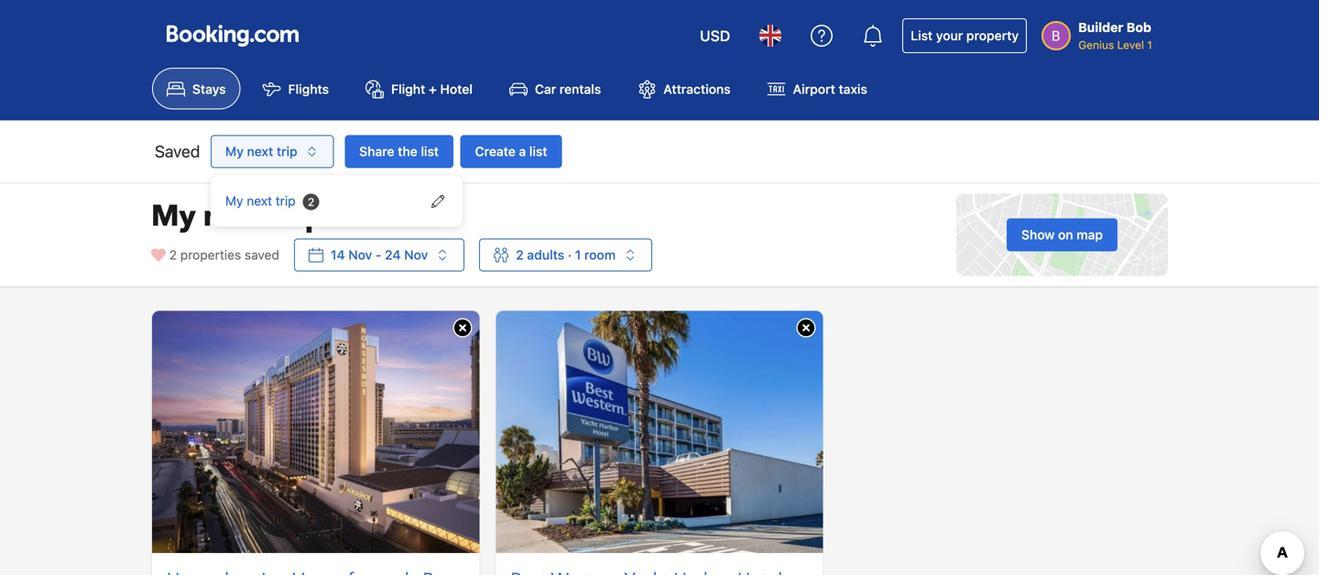 Task type: describe. For each thing, give the bounding box(es) containing it.
my up 2 properties saved
[[225, 193, 243, 208]]

1 inside builder bob genius level 1
[[1148, 38, 1153, 51]]

my next trip button
[[211, 135, 334, 168]]

on
[[1059, 227, 1074, 242]]

share the list button
[[345, 135, 454, 168]]

create a list
[[475, 144, 548, 159]]

create a list button
[[461, 135, 562, 168]]

hotel
[[440, 81, 473, 96]]

map
[[1077, 227, 1103, 242]]

list for create a list
[[530, 144, 548, 159]]

your
[[936, 28, 963, 43]]

create
[[475, 144, 516, 159]]

usd
[[700, 27, 731, 44]]

my next trip up 2 properties saved
[[151, 196, 324, 236]]

level
[[1118, 38, 1145, 51]]

list your property
[[911, 28, 1019, 43]]

list your property link
[[903, 18, 1027, 53]]

car rentals link
[[495, 68, 616, 109]]

bob
[[1127, 20, 1152, 35]]

14
[[331, 247, 345, 262]]

list
[[911, 28, 933, 43]]

genius
[[1079, 38, 1115, 51]]

saved
[[245, 247, 279, 262]]

2 properties saved
[[169, 247, 279, 262]]

my next trip down my next trip button
[[225, 193, 296, 208]]

-
[[376, 247, 382, 262]]

usd button
[[689, 14, 742, 58]]

14 nov - 24 nov
[[331, 247, 428, 262]]

share the list
[[359, 144, 439, 159]]

show on map button
[[1007, 218, 1118, 251]]

next down my next trip button
[[247, 193, 272, 208]]

24
[[385, 247, 401, 262]]

2 for 2 adults                                           · 1 room
[[516, 247, 524, 262]]



Task type: vqa. For each thing, say whether or not it's contained in the screenshot.
TAMAN MINI INDONESIA INDAH TICKET Image
no



Task type: locate. For each thing, give the bounding box(es) containing it.
2 left properties
[[169, 247, 177, 262]]

show on map
[[1022, 227, 1103, 242]]

trip up saved
[[274, 196, 324, 236]]

1 horizontal spatial 2
[[308, 196, 315, 208]]

stays link
[[152, 68, 241, 109]]

flights link
[[248, 68, 344, 109]]

my next trip
[[225, 144, 298, 159], [225, 193, 296, 208], [151, 196, 324, 236]]

1
[[1148, 38, 1153, 51], [575, 247, 581, 262]]

next
[[247, 144, 273, 159], [247, 193, 272, 208], [203, 196, 266, 236]]

next down flights link
[[247, 144, 273, 159]]

car rentals
[[535, 81, 601, 96]]

1 right level
[[1148, 38, 1153, 51]]

show
[[1022, 227, 1055, 242]]

0 horizontal spatial 2
[[169, 247, 177, 262]]

properties
[[180, 247, 241, 262]]

1 horizontal spatial nov
[[404, 247, 428, 262]]

2 for 2
[[308, 196, 315, 208]]

list inside button
[[530, 144, 548, 159]]

my right saved
[[225, 144, 244, 159]]

trip inside button
[[277, 144, 298, 159]]

+
[[429, 81, 437, 96]]

my inside button
[[225, 144, 244, 159]]

my up properties
[[151, 196, 196, 236]]

share
[[359, 144, 395, 159]]

a
[[519, 144, 526, 159]]

my
[[225, 144, 244, 159], [225, 193, 243, 208], [151, 196, 196, 236]]

1 list from the left
[[421, 144, 439, 159]]

list inside button
[[421, 144, 439, 159]]

my next trip down flights link
[[225, 144, 298, 159]]

2 left adults
[[516, 247, 524, 262]]

0 horizontal spatial list
[[421, 144, 439, 159]]

2 down my next trip button
[[308, 196, 315, 208]]

list right a
[[530, 144, 548, 159]]

my next trip inside button
[[225, 144, 298, 159]]

2
[[308, 196, 315, 208], [169, 247, 177, 262], [516, 247, 524, 262]]

flights
[[288, 81, 329, 96]]

0 horizontal spatial 1
[[575, 247, 581, 262]]

trip down my next trip button
[[276, 193, 296, 208]]

car
[[535, 81, 556, 96]]

1 horizontal spatial list
[[530, 144, 548, 159]]

adults
[[527, 247, 565, 262]]

taxis
[[839, 81, 868, 96]]

the
[[398, 144, 418, 159]]

flight + hotel
[[391, 81, 473, 96]]

2 list from the left
[[530, 144, 548, 159]]

1 nov from the left
[[348, 247, 372, 262]]

trip down flights link
[[277, 144, 298, 159]]

2 for 2 properties saved
[[169, 247, 177, 262]]

next inside my next trip button
[[247, 144, 273, 159]]

2 adults                                           · 1 room
[[516, 247, 616, 262]]

2 horizontal spatial 2
[[516, 247, 524, 262]]

airport taxis
[[793, 81, 868, 96]]

nov left -
[[348, 247, 372, 262]]

saved
[[155, 142, 200, 161]]

airport
[[793, 81, 836, 96]]

flight
[[391, 81, 425, 96]]

booking.com online hotel reservations image
[[167, 25, 299, 47]]

list for share the list
[[421, 144, 439, 159]]

builder
[[1079, 20, 1124, 35]]

1 vertical spatial 1
[[575, 247, 581, 262]]

·
[[568, 247, 572, 262]]

2 nov from the left
[[404, 247, 428, 262]]

list
[[421, 144, 439, 159], [530, 144, 548, 159]]

1 right ·
[[575, 247, 581, 262]]

airport taxis link
[[753, 68, 882, 109]]

1 horizontal spatial 1
[[1148, 38, 1153, 51]]

trip
[[277, 144, 298, 159], [276, 193, 296, 208], [274, 196, 324, 236]]

rentals
[[560, 81, 601, 96]]

room
[[585, 247, 616, 262]]

flight + hotel link
[[351, 68, 487, 109]]

attractions link
[[623, 68, 746, 109]]

nov right 24
[[404, 247, 428, 262]]

nov
[[348, 247, 372, 262], [404, 247, 428, 262]]

0 horizontal spatial nov
[[348, 247, 372, 262]]

property
[[967, 28, 1019, 43]]

0 vertical spatial 1
[[1148, 38, 1153, 51]]

next up 2 properties saved
[[203, 196, 266, 236]]

stays
[[192, 81, 226, 96]]

attractions
[[664, 81, 731, 96]]

builder bob genius level 1
[[1079, 20, 1153, 51]]

list right the
[[421, 144, 439, 159]]



